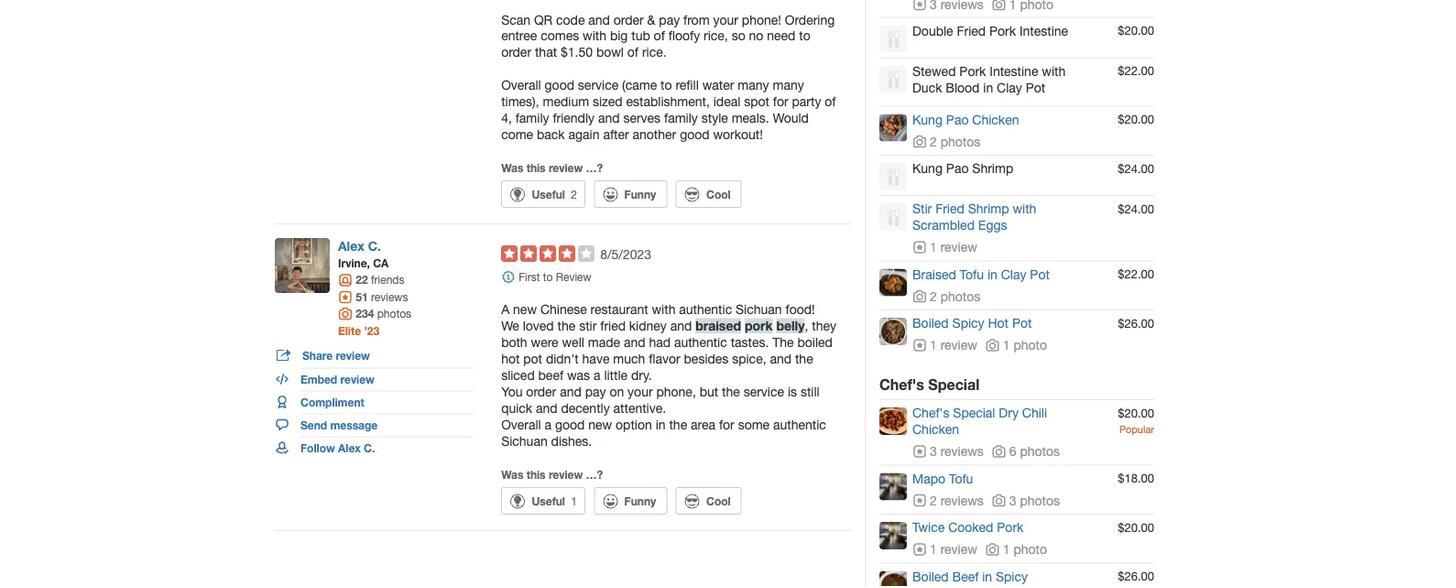Task type: vqa. For each thing, say whether or not it's contained in the screenshot.
middle more
no



Task type: locate. For each thing, give the bounding box(es) containing it.
qr
[[534, 12, 553, 27]]

boiled spicy hot pot link
[[913, 316, 1032, 331]]

photos down 6 photos
[[1021, 493, 1060, 508]]

1 review down twice cooked pork
[[930, 542, 978, 557]]

a up dishes.
[[545, 418, 552, 433]]

alex c. image
[[275, 238, 330, 293]]

0 vertical spatial order
[[614, 12, 644, 27]]

review up the compliment link
[[341, 373, 375, 386]]

alex up irvine,
[[338, 239, 365, 254]]

in up sauce
[[983, 569, 993, 584]]

1 $22.00 from the top
[[1118, 64, 1155, 78]]

0 vertical spatial kung
[[913, 112, 943, 127]]

2 vertical spatial order
[[526, 385, 557, 400]]

stir
[[579, 319, 597, 334]]

funny link right useful 1
[[594, 488, 668, 515]]

and inside scan qr code and order & pay from your phone! ordering entree comes with big tub of floofy rice, so no need to order that $1.50 bowl of rice.
[[589, 12, 610, 27]]

alex down message
[[338, 442, 361, 455]]

reviews for 3 reviews
[[941, 444, 984, 459]]

1 vertical spatial this
[[527, 468, 546, 481]]

pay inside scan qr code and order & pay from your phone! ordering entree comes with big tub of floofy rice, so no need to order that $1.50 bowl of rice.
[[659, 12, 680, 27]]

style
[[702, 111, 728, 126]]

1 vertical spatial photo
[[1014, 542, 1048, 557]]

2 was this review …? from the top
[[501, 468, 603, 481]]

useful for useful 1
[[532, 495, 565, 508]]

1 horizontal spatial family
[[665, 111, 698, 126]]

0 vertical spatial alex
[[338, 239, 365, 254]]

0 vertical spatial intestine
[[1020, 23, 1069, 38]]

new down decently on the left bottom
[[589, 418, 612, 433]]

1 horizontal spatial of
[[654, 28, 665, 43]]

1 vertical spatial a
[[545, 418, 552, 433]]

boiled
[[798, 335, 833, 350]]

made
[[588, 335, 621, 350]]

spicy up sauce
[[996, 569, 1028, 584]]

0 horizontal spatial a
[[545, 418, 552, 433]]

chef's special dry chili chicken
[[913, 406, 1048, 437]]

but
[[700, 385, 719, 400]]

2 photos link
[[913, 134, 981, 149], [913, 289, 981, 304]]

establishment,
[[627, 94, 710, 109]]

0 vertical spatial fried
[[957, 23, 986, 38]]

1 cool from the top
[[707, 188, 731, 201]]

1 vertical spatial pao
[[947, 161, 969, 176]]

1 review for spicy
[[930, 338, 978, 353]]

new inside a new chinese restaurant with authentic sichuan food! we loved the stir fried kidney and braised pork belly
[[513, 302, 537, 317]]

1 useful from the top
[[532, 188, 565, 201]]

2 vertical spatial to
[[543, 271, 553, 283]]

spicy inside boiled beef in spicy szechuan sauce
[[996, 569, 1028, 584]]

$20.00
[[1118, 24, 1155, 38], [1118, 112, 1155, 127], [1118, 406, 1155, 420], [1118, 521, 1155, 535]]

useful down dishes.
[[532, 495, 565, 508]]

c. down the send message link
[[364, 442, 375, 455]]

new
[[513, 302, 537, 317], [589, 418, 612, 433]]

1 down hot
[[1003, 338, 1011, 353]]

234 photos
[[356, 307, 412, 320]]

some
[[738, 418, 770, 433]]

2 was from the top
[[501, 468, 524, 481]]

…?
[[586, 161, 603, 174], [586, 468, 603, 481]]

2 funny from the top
[[625, 495, 657, 508]]

0 vertical spatial reviews
[[371, 291, 408, 303]]

chicken down stewed pork intestine with duck blood in clay pot
[[973, 112, 1020, 127]]

elite '23 link
[[338, 324, 380, 337]]

2 vertical spatial 1 review
[[930, 542, 978, 557]]

51
[[356, 291, 368, 303]]

this up useful 2
[[527, 161, 546, 174]]

1 this from the top
[[527, 161, 546, 174]]

pork inside stewed pork intestine with duck blood in clay pot
[[960, 63, 987, 79]]

tofu
[[960, 267, 984, 282], [950, 471, 974, 486]]

51 reviews
[[356, 291, 408, 303]]

1 horizontal spatial sichuan
[[736, 302, 782, 317]]

1 photo down 3 photos link on the bottom right of the page
[[1003, 542, 1048, 557]]

c.
[[368, 239, 381, 254], [364, 442, 375, 455]]

0 vertical spatial pot
[[1026, 80, 1046, 95]]

clay up hot
[[1002, 267, 1027, 282]]

0 vertical spatial service
[[578, 78, 619, 93]]

useful up 4.0 star rating image
[[532, 188, 565, 201]]

pork up stewed pork intestine with duck blood in clay pot
[[990, 23, 1017, 38]]

boiled up szechuan
[[913, 569, 949, 584]]

2 photos for pao
[[930, 134, 981, 149]]

chef's
[[880, 376, 925, 393], [913, 406, 950, 421]]

1 vertical spatial spicy
[[996, 569, 1028, 584]]

with up bowl
[[583, 28, 607, 43]]

service inside , they both were well made and had authentic tastes. the boiled hot pot didn't have much flavor besides spice, and the sliced beef was a little dry. you order and pay on your phone, but the service is still quick and decently attentive. overall a good new option in the area for some authentic sichuan dishes.
[[744, 385, 785, 400]]

1 down scrambled
[[930, 240, 937, 255]]

send
[[301, 419, 327, 432]]

after
[[603, 127, 629, 142]]

funny link up 8/5/2023
[[594, 181, 668, 208]]

0 vertical spatial chicken
[[973, 112, 1020, 127]]

little
[[604, 368, 628, 383]]

spicy left hot
[[953, 316, 985, 331]]

1 vertical spatial useful
[[532, 495, 565, 508]]

was for useful 2
[[501, 161, 524, 174]]

in right blood
[[984, 80, 994, 95]]

and up big
[[589, 12, 610, 27]]

1 $20.00 from the top
[[1118, 24, 1155, 38]]

1 was this review …? from the top
[[501, 161, 603, 174]]

kidney
[[630, 319, 667, 334]]

0 horizontal spatial spicy
[[953, 316, 985, 331]]

1 pao from the top
[[947, 112, 969, 127]]

photo for twice cooked pork
[[1014, 542, 1048, 557]]

cooked
[[949, 520, 994, 535]]

funny for 1
[[625, 495, 657, 508]]

good inside , they both were well made and had authentic tastes. the boiled hot pot didn't have much flavor besides spice, and the sliced beef was a little dry. you order and pay on your phone, but the service is still quick and decently attentive. overall a good new option in the area for some authentic sichuan dishes.
[[555, 418, 585, 433]]

1 horizontal spatial 3
[[1010, 493, 1017, 508]]

and down the
[[770, 352, 792, 367]]

2 photos
[[930, 134, 981, 149], [930, 289, 981, 304]]

1 for first 1 review link from the top of the page
[[930, 240, 937, 255]]

chef's inside chef's special dry chili chicken
[[913, 406, 950, 421]]

pot
[[1026, 80, 1046, 95], [1031, 267, 1050, 282], [1013, 316, 1032, 331]]

the
[[773, 335, 794, 350]]

medium
[[543, 94, 589, 109]]

1 vertical spatial c.
[[364, 442, 375, 455]]

1 horizontal spatial many
[[773, 78, 805, 93]]

chicken
[[973, 112, 1020, 127], [913, 422, 960, 437]]

kung pao shrimp
[[913, 161, 1014, 176]]

1 vertical spatial overall
[[501, 418, 541, 433]]

photos down kung pao chicken link
[[941, 134, 981, 149]]

1 vertical spatial $22.00
[[1118, 267, 1155, 281]]

was this review …? up useful 2
[[501, 161, 603, 174]]

0 vertical spatial 1 review
[[930, 240, 978, 255]]

chef's down chef's special
[[913, 406, 950, 421]]

good up medium
[[545, 78, 575, 93]]

reviews down friends
[[371, 291, 408, 303]]

from
[[684, 12, 710, 27]]

2 1 review from the top
[[930, 338, 978, 353]]

chef's up 3 reviews link
[[880, 376, 925, 393]]

clay inside stewed pork intestine with duck blood in clay pot
[[997, 80, 1023, 95]]

sichuan down quick
[[501, 434, 548, 449]]

0 vertical spatial 1 photo
[[1003, 338, 1048, 353]]

many up party
[[773, 78, 805, 93]]

1 vertical spatial 2 photos
[[930, 289, 981, 304]]

special
[[929, 376, 980, 393], [954, 406, 996, 421]]

pork for fried
[[990, 23, 1017, 38]]

tofu right the "braised"
[[960, 267, 984, 282]]

0 vertical spatial photo
[[1014, 338, 1048, 353]]

0 horizontal spatial new
[[513, 302, 537, 317]]

0 vertical spatial boiled
[[913, 316, 949, 331]]

both
[[501, 335, 528, 350]]

0 vertical spatial special
[[929, 376, 980, 393]]

1 photo link down hot
[[986, 338, 1048, 353]]

1 review link down boiled spicy hot pot
[[913, 338, 978, 353]]

was
[[501, 161, 524, 174], [501, 468, 524, 481]]

photos for kung pao chicken link
[[941, 134, 981, 149]]

good
[[545, 78, 575, 93], [680, 127, 710, 142], [555, 418, 585, 433]]

1 horizontal spatial for
[[773, 94, 789, 109]]

1 review link
[[913, 240, 978, 255], [913, 338, 978, 353], [913, 542, 978, 557]]

sized
[[593, 94, 623, 109]]

1 review link down twice
[[913, 542, 978, 557]]

6 photos
[[1010, 444, 1060, 459]]

review down twice cooked pork
[[941, 542, 978, 557]]

1 $24.00 from the top
[[1118, 161, 1155, 176]]

authentic down 'is'
[[774, 418, 827, 433]]

pot up boiled spicy hot pot link
[[1031, 267, 1050, 282]]

0 vertical spatial 2 photos
[[930, 134, 981, 149]]

0 vertical spatial clay
[[997, 80, 1023, 95]]

3 down 6
[[1010, 493, 1017, 508]]

0 vertical spatial funny link
[[594, 181, 668, 208]]

for inside 'overall good service (came to refill water many many times), medium sized establishment, ideal spot for party of 4, family friendly and serves family style meals. would come back again after another good workout!'
[[773, 94, 789, 109]]

1 1 photo link from the top
[[986, 338, 1048, 353]]

in inside , they both were well made and had authentic tastes. the boiled hot pot didn't have much flavor besides spice, and the sliced beef was a little dry. you order and pay on your phone, but the service is still quick and decently attentive. overall a good new option in the area for some authentic sichuan dishes.
[[656, 418, 666, 433]]

2 1 photo link from the top
[[986, 542, 1048, 557]]

0 vertical spatial tofu
[[960, 267, 984, 282]]

1 vertical spatial pork
[[960, 63, 987, 79]]

2 funny link from the top
[[594, 488, 668, 515]]

didn't
[[546, 352, 579, 367]]

1 many from the left
[[738, 78, 770, 93]]

2 horizontal spatial of
[[825, 94, 836, 109]]

1 funny link from the top
[[594, 181, 668, 208]]

with down kung pao shrimp
[[1013, 201, 1037, 216]]

1 vertical spatial 3
[[1010, 493, 1017, 508]]

fried up scrambled
[[936, 201, 965, 216]]

3 up mapo
[[930, 444, 937, 459]]

pao for shrimp
[[947, 161, 969, 176]]

1 vertical spatial 2 photos link
[[913, 289, 981, 304]]

and down was
[[560, 385, 582, 400]]

1 for 1 review link corresponding to boiled
[[930, 338, 937, 353]]

clay right blood
[[997, 80, 1023, 95]]

0 vertical spatial 2 photos link
[[913, 134, 981, 149]]

of right party
[[825, 94, 836, 109]]

intestine up stewed pork intestine with duck blood in clay pot
[[1020, 23, 1069, 38]]

2 kung from the top
[[913, 161, 943, 176]]

0 vertical spatial pao
[[947, 112, 969, 127]]

1 for 1 photo link associated with pork
[[1003, 542, 1011, 557]]

0 vertical spatial your
[[714, 12, 739, 27]]

family down times),
[[516, 111, 550, 126]]

photos for braised tofu in clay pot link
[[941, 289, 981, 304]]

overall
[[501, 78, 541, 93], [501, 418, 541, 433]]

1 vertical spatial 1 photo
[[1003, 542, 1048, 557]]

2 overall from the top
[[501, 418, 541, 433]]

pot right hot
[[1013, 316, 1032, 331]]

service up sized
[[578, 78, 619, 93]]

reviews for 51 reviews
[[371, 291, 408, 303]]

in down eggs
[[988, 267, 998, 282]]

1 vertical spatial good
[[680, 127, 710, 142]]

fried inside stir fried shrimp with scrambled eggs
[[936, 201, 965, 216]]

3 1 review link from the top
[[913, 542, 978, 557]]

0 vertical spatial sichuan
[[736, 302, 782, 317]]

1 vertical spatial funny link
[[594, 488, 668, 515]]

2 $26.00 from the top
[[1118, 569, 1155, 584]]

0 horizontal spatial chicken
[[913, 422, 960, 437]]

3 1 review from the top
[[930, 542, 978, 557]]

irvine,
[[338, 257, 370, 270]]

1 funny from the top
[[625, 188, 657, 201]]

2 vertical spatial reviews
[[941, 493, 984, 508]]

cool link down area
[[676, 488, 742, 515]]

reviews up the mapo tofu
[[941, 444, 984, 459]]

2 photo from the top
[[1014, 542, 1048, 557]]

special for chef's special
[[929, 376, 980, 393]]

1 2 photos link from the top
[[913, 134, 981, 149]]

cool down the 'workout!' on the top of the page
[[707, 188, 731, 201]]

was for useful 1
[[501, 468, 524, 481]]

authentic up besides
[[675, 335, 728, 350]]

1 vertical spatial tofu
[[950, 471, 974, 486]]

were
[[531, 335, 559, 350]]

funny down another
[[625, 188, 657, 201]]

twice
[[913, 520, 945, 535]]

2 photos link for kung
[[913, 134, 981, 149]]

0 vertical spatial overall
[[501, 78, 541, 93]]

order up big
[[614, 12, 644, 27]]

for right area
[[719, 418, 735, 433]]

pao down kung pao chicken
[[947, 161, 969, 176]]

many up spot
[[738, 78, 770, 93]]

0 vertical spatial was
[[501, 161, 524, 174]]

come
[[501, 127, 534, 142]]

was down quick
[[501, 468, 524, 481]]

1 for hot's 1 photo link
[[1003, 338, 1011, 353]]

of down tub
[[628, 45, 639, 60]]

overall down quick
[[501, 418, 541, 433]]

2 2 photos from the top
[[930, 289, 981, 304]]

1 review
[[930, 240, 978, 255], [930, 338, 978, 353], [930, 542, 978, 557]]

so
[[732, 28, 746, 43]]

special for chef's special dry chili chicken
[[954, 406, 996, 421]]

1 overall from the top
[[501, 78, 541, 93]]

chicken up 3 reviews link
[[913, 422, 960, 437]]

1 horizontal spatial new
[[589, 418, 612, 433]]

1 cool link from the top
[[676, 181, 742, 208]]

with inside stewed pork intestine with duck blood in clay pot
[[1042, 63, 1066, 79]]

to right first
[[543, 271, 553, 283]]

2 family from the left
[[665, 111, 698, 126]]

sichuan inside a new chinese restaurant with authentic sichuan food! we loved the stir fried kidney and braised pork belly
[[736, 302, 782, 317]]

0 horizontal spatial service
[[578, 78, 619, 93]]

2 $20.00 from the top
[[1118, 112, 1155, 127]]

0 vertical spatial authentic
[[679, 302, 732, 317]]

2 reviews
[[930, 493, 984, 508]]

1 horizontal spatial your
[[714, 12, 739, 27]]

c. up ca
[[368, 239, 381, 254]]

2 down mapo
[[930, 493, 937, 508]]

overall up times),
[[501, 78, 541, 93]]

funny for 2
[[625, 188, 657, 201]]

and up much on the left of the page
[[624, 335, 646, 350]]

1 1 photo from the top
[[1003, 338, 1048, 353]]

shrimp inside stir fried shrimp with scrambled eggs
[[969, 201, 1010, 216]]

1 vertical spatial reviews
[[941, 444, 984, 459]]

0 horizontal spatial many
[[738, 78, 770, 93]]

authentic inside a new chinese restaurant with authentic sichuan food! we loved the stir fried kidney and braised pork belly
[[679, 302, 732, 317]]

1 vertical spatial fried
[[936, 201, 965, 216]]

2 down kung pao chicken link
[[930, 134, 937, 149]]

2 pao from the top
[[947, 161, 969, 176]]

2 cool link from the top
[[676, 488, 742, 515]]

0 vertical spatial pay
[[659, 12, 680, 27]]

with inside scan qr code and order & pay from your phone! ordering entree comes with big tub of floofy rice, so no need to order that $1.50 bowl of rice.
[[583, 28, 607, 43]]

1 up chef's special
[[930, 338, 937, 353]]

1 review link down scrambled
[[913, 240, 978, 255]]

…? down dishes.
[[586, 468, 603, 481]]

in down "attentive."
[[656, 418, 666, 433]]

tub
[[632, 28, 651, 43]]

1 alex from the top
[[338, 239, 365, 254]]

pay inside , they both were well made and had authentic tastes. the boiled hot pot didn't have much flavor besides spice, and the sliced beef was a little dry. you order and pay on your phone, but the service is still quick and decently attentive. overall a good new option in the area for some authentic sichuan dishes.
[[585, 385, 606, 400]]

shrimp
[[973, 161, 1014, 176], [969, 201, 1010, 216]]

your up rice,
[[714, 12, 739, 27]]

0 horizontal spatial for
[[719, 418, 735, 433]]

first to review
[[519, 271, 592, 283]]

0 vertical spatial to
[[800, 28, 811, 43]]

of up "rice."
[[654, 28, 665, 43]]

1 horizontal spatial pay
[[659, 12, 680, 27]]

0 vertical spatial c.
[[368, 239, 381, 254]]

1 vertical spatial $24.00
[[1118, 202, 1155, 216]]

2 vertical spatial authentic
[[774, 418, 827, 433]]

send message link
[[275, 414, 474, 437]]

0 horizontal spatial sichuan
[[501, 434, 548, 449]]

0 vertical spatial 3
[[930, 444, 937, 459]]

pork for cooked
[[997, 520, 1024, 535]]

dry
[[999, 406, 1019, 421]]

2 2 photos link from the top
[[913, 289, 981, 304]]

family down establishment,
[[665, 111, 698, 126]]

useful 2
[[532, 188, 577, 201]]

photo down boiled spicy hot pot
[[1014, 338, 1048, 353]]

$26.00
[[1118, 316, 1155, 330], [1118, 569, 1155, 584]]

1 vertical spatial shrimp
[[969, 201, 1010, 216]]

1 1 review from the top
[[930, 240, 978, 255]]

2 photos link down the "braised"
[[913, 289, 981, 304]]

reviews
[[371, 291, 408, 303], [941, 444, 984, 459], [941, 493, 984, 508]]

with
[[583, 28, 607, 43], [1042, 63, 1066, 79], [1013, 201, 1037, 216], [652, 302, 676, 317]]

0 vertical spatial chef's
[[880, 376, 925, 393]]

1 horizontal spatial chicken
[[973, 112, 1020, 127]]

fried for double
[[957, 23, 986, 38]]

with up kidney
[[652, 302, 676, 317]]

2 1 review link from the top
[[913, 338, 978, 353]]

234
[[356, 307, 374, 320]]

1 boiled from the top
[[913, 316, 949, 331]]

double fried pork intestine
[[913, 23, 1069, 38]]

0 horizontal spatial of
[[628, 45, 639, 60]]

kung up stir
[[913, 161, 943, 176]]

mapo tofu link
[[913, 471, 974, 486]]

2 photos link for braised
[[913, 289, 981, 304]]

overall inside 'overall good service (came to refill water many many times), medium sized establishment, ideal spot for party of 4, family friendly and serves family style meals. would come back again after another good workout!'
[[501, 78, 541, 93]]

0 vertical spatial pork
[[990, 23, 1017, 38]]

that
[[535, 45, 557, 60]]

4.0 star rating image
[[501, 246, 595, 262]]

2 vertical spatial 1 review link
[[913, 542, 978, 557]]

ideal
[[714, 94, 741, 109]]

2 this from the top
[[527, 468, 546, 481]]

1 photo link up sauce
[[986, 542, 1048, 557]]

2 reviews link
[[913, 493, 984, 508]]

review down scrambled
[[941, 240, 978, 255]]

2 photos link down kung pao chicken link
[[913, 134, 981, 149]]

2 1 photo from the top
[[1003, 542, 1048, 557]]

1 vertical spatial your
[[628, 385, 653, 400]]

boiled inside boiled beef in spicy szechuan sauce
[[913, 569, 949, 584]]

photos for 3 reviews link
[[1021, 444, 1060, 459]]

1 kung from the top
[[913, 112, 943, 127]]

0 vertical spatial cool
[[707, 188, 731, 201]]

1 vertical spatial intestine
[[990, 63, 1039, 79]]

0 vertical spatial 1 review link
[[913, 240, 978, 255]]

1 vertical spatial alex
[[338, 442, 361, 455]]

1 vertical spatial for
[[719, 418, 735, 433]]

special inside chef's special dry chili chicken
[[954, 406, 996, 421]]

0 vertical spatial this
[[527, 161, 546, 174]]

your up "attentive."
[[628, 385, 653, 400]]

0 vertical spatial $26.00
[[1118, 316, 1155, 330]]

code
[[556, 12, 585, 27]]

cool down area
[[707, 495, 731, 508]]

2 horizontal spatial to
[[800, 28, 811, 43]]

decently
[[561, 401, 610, 416]]

stir fried shrimp with scrambled eggs
[[913, 201, 1037, 233]]

1 vertical spatial chicken
[[913, 422, 960, 437]]

1 2 photos from the top
[[930, 134, 981, 149]]

authentic up braised
[[679, 302, 732, 317]]

1 vertical spatial service
[[744, 385, 785, 400]]

eggs
[[979, 218, 1008, 233]]

kung for kung pao shrimp
[[913, 161, 943, 176]]

review
[[549, 161, 583, 174], [941, 240, 978, 255], [941, 338, 978, 353], [336, 350, 370, 363], [341, 373, 375, 386], [549, 468, 583, 481], [941, 542, 978, 557]]

1 down dishes.
[[571, 495, 577, 508]]

0 vertical spatial spicy
[[953, 316, 985, 331]]

pot down double fried pork intestine
[[1026, 80, 1046, 95]]

1 horizontal spatial to
[[661, 78, 672, 93]]

'23
[[364, 324, 380, 337]]

1 vertical spatial clay
[[1002, 267, 1027, 282]]

1 review for cooked
[[930, 542, 978, 557]]

intestine inside stewed pork intestine with duck blood in clay pot
[[990, 63, 1039, 79]]

2 …? from the top
[[586, 468, 603, 481]]

this for useful 1
[[527, 468, 546, 481]]

1 vertical spatial boiled
[[913, 569, 949, 584]]

2 cool from the top
[[707, 495, 731, 508]]

had
[[649, 335, 671, 350]]

2 boiled from the top
[[913, 569, 949, 584]]

1 photo from the top
[[1014, 338, 1048, 353]]

cool link for 1
[[676, 488, 742, 515]]

0 vertical spatial was this review …?
[[501, 161, 603, 174]]

c. inside alex c. irvine, ca
[[368, 239, 381, 254]]

1 photo for twice cooked pork
[[1003, 542, 1048, 557]]

1 …? from the top
[[586, 161, 603, 174]]

2 useful from the top
[[532, 495, 565, 508]]

kung down duck
[[913, 112, 943, 127]]

to down ordering
[[800, 28, 811, 43]]

sichuan
[[736, 302, 782, 317], [501, 434, 548, 449]]

alex
[[338, 239, 365, 254], [338, 442, 361, 455]]

kung for kung pao chicken
[[913, 112, 943, 127]]

1 was from the top
[[501, 161, 524, 174]]

order down "entree"
[[501, 45, 532, 60]]

in inside boiled beef in spicy szechuan sauce
[[983, 569, 993, 584]]



Task type: describe. For each thing, give the bounding box(es) containing it.
ordering
[[785, 12, 835, 27]]

reviews for 2 reviews
[[941, 493, 984, 508]]

entree
[[501, 28, 537, 43]]

chef's special
[[880, 376, 980, 393]]

$18.00
[[1118, 472, 1155, 486]]

kung pao chicken link
[[913, 112, 1020, 127]]

2 $24.00 from the top
[[1118, 202, 1155, 216]]

1 review link for twice
[[913, 542, 978, 557]]

1 for 1 review link for twice
[[930, 542, 937, 557]]

0 vertical spatial a
[[594, 368, 601, 383]]

stir
[[913, 201, 932, 216]]

2 vertical spatial pot
[[1013, 316, 1032, 331]]

alex c. irvine, ca
[[338, 239, 389, 270]]

was
[[567, 368, 590, 383]]

the right "but"
[[722, 385, 740, 400]]

share review
[[302, 350, 370, 363]]

in inside stewed pork intestine with duck blood in clay pot
[[984, 80, 994, 95]]

serves
[[624, 111, 661, 126]]

pao for chicken
[[947, 112, 969, 127]]

1 1 review link from the top
[[913, 240, 978, 255]]

chef's special dry chili chicken link
[[913, 406, 1048, 437]]

stewed
[[913, 63, 956, 79]]

useful for useful 2
[[532, 188, 565, 201]]

option
[[616, 418, 652, 433]]

braised
[[696, 319, 742, 334]]

review down elite
[[336, 350, 370, 363]]

pot inside stewed pork intestine with duck blood in clay pot
[[1026, 80, 1046, 95]]

0 vertical spatial of
[[654, 28, 665, 43]]

quick
[[501, 401, 533, 416]]

3 for 3 reviews
[[930, 444, 937, 459]]

boiled for boiled spicy hot pot
[[913, 316, 949, 331]]

share review link
[[275, 345, 474, 368]]

photo for boiled spicy hot pot
[[1014, 338, 1048, 353]]

1 vertical spatial authentic
[[675, 335, 728, 350]]

friendly
[[553, 111, 595, 126]]

order inside , they both were well made and had authentic tastes. the boiled hot pot didn't have much flavor besides spice, and the sliced beef was a little dry. you order and pay on your phone, but the service is still quick and decently attentive. overall a good new option in the area for some authentic sichuan dishes.
[[526, 385, 557, 400]]

shrimp for fried
[[969, 201, 1010, 216]]

embed
[[301, 373, 337, 386]]

4 $20.00 from the top
[[1118, 521, 1155, 535]]

for inside , they both were well made and had authentic tastes. the boiled hot pot didn't have much flavor besides spice, and the sliced beef was a little dry. you order and pay on your phone, but the service is still quick and decently attentive. overall a good new option in the area for some authentic sichuan dishes.
[[719, 418, 735, 433]]

service inside 'overall good service (came to refill water many many times), medium sized establishment, ideal spot for party of 4, family friendly and serves family style meals. would come back again after another good workout!'
[[578, 78, 619, 93]]

embed review
[[301, 373, 375, 386]]

boiled for boiled beef in spicy szechuan sauce
[[913, 569, 949, 584]]

we
[[501, 319, 520, 334]]

the inside a new chinese restaurant with authentic sichuan food! we loved the stir fried kidney and braised pork belly
[[558, 319, 576, 334]]

duck
[[913, 80, 943, 95]]

useful 1
[[532, 495, 577, 508]]

follow
[[301, 442, 335, 455]]

another
[[633, 127, 677, 142]]

&
[[648, 12, 656, 27]]

on
[[610, 385, 624, 400]]

is
[[788, 385, 797, 400]]

1 vertical spatial of
[[628, 45, 639, 60]]

3 photos
[[1010, 493, 1060, 508]]

the left area
[[670, 418, 688, 433]]

and inside a new chinese restaurant with authentic sichuan food! we loved the stir fried kidney and braised pork belly
[[671, 319, 692, 334]]

scan
[[501, 12, 531, 27]]

fried
[[601, 319, 626, 334]]

elite
[[338, 324, 361, 337]]

and inside 'overall good service (came to refill water many many times), medium sized establishment, ideal spot for party of 4, family friendly and serves family style meals. would come back again after another good workout!'
[[598, 111, 620, 126]]

bowl
[[597, 45, 624, 60]]

spice,
[[733, 352, 767, 367]]

to inside 'overall good service (came to refill water many many times), medium sized establishment, ideal spot for party of 4, family friendly and serves family style meals. would come back again after another good workout!'
[[661, 78, 672, 93]]

this for useful 2
[[527, 161, 546, 174]]

review up useful 1
[[549, 468, 583, 481]]

area
[[691, 418, 716, 433]]

3 $20.00 from the top
[[1118, 406, 1155, 420]]

tastes.
[[731, 335, 769, 350]]

belly
[[777, 319, 805, 334]]

8/5/2023
[[600, 247, 652, 262]]

with inside stir fried shrimp with scrambled eggs
[[1013, 201, 1037, 216]]

with inside a new chinese restaurant with authentic sichuan food! we loved the stir fried kidney and braised pork belly
[[652, 302, 676, 317]]

overall inside , they both were well made and had authentic tastes. the boiled hot pot didn't have much flavor besides spice, and the sliced beef was a little dry. you order and pay on your phone, but the service is still quick and decently attentive. overall a good new option in the area for some authentic sichuan dishes.
[[501, 418, 541, 433]]

attentive.
[[614, 401, 666, 416]]

1 photo link for hot
[[986, 338, 1048, 353]]

sichuan inside , they both were well made and had authentic tastes. the boiled hot pot didn't have much flavor besides spice, and the sliced beef was a little dry. you order and pay on your phone, but the service is still quick and decently attentive. overall a good new option in the area for some authentic sichuan dishes.
[[501, 434, 548, 449]]

1 vertical spatial pot
[[1031, 267, 1050, 282]]

hot
[[988, 316, 1009, 331]]

twice cooked pork link
[[913, 520, 1024, 535]]

2 down again
[[571, 188, 577, 201]]

mapo tofu
[[913, 471, 974, 486]]

fried for stir
[[936, 201, 965, 216]]

1 photo for boiled spicy hot pot
[[1003, 338, 1048, 353]]

chef's for chef's special dry chili chicken
[[913, 406, 950, 421]]

share
[[302, 350, 333, 363]]

1 review link for boiled
[[913, 338, 978, 353]]

hot
[[501, 352, 520, 367]]

braised tofu in clay pot link
[[913, 267, 1050, 282]]

twice cooked pork
[[913, 520, 1024, 535]]

dishes.
[[551, 434, 592, 449]]

1 vertical spatial order
[[501, 45, 532, 60]]

,
[[805, 319, 809, 334]]

braised tofu in clay pot
[[913, 267, 1050, 282]]

your inside , they both were well made and had authentic tastes. the boiled hot pot didn't have much flavor besides spice, and the sliced beef was a little dry. you order and pay on your phone, but the service is still quick and decently attentive. overall a good new option in the area for some authentic sichuan dishes.
[[628, 385, 653, 400]]

3 photos link
[[992, 493, 1060, 508]]

first
[[519, 271, 540, 283]]

well
[[562, 335, 585, 350]]

rice.
[[642, 45, 667, 60]]

cool link for 2
[[676, 181, 742, 208]]

2 photos for tofu
[[930, 289, 981, 304]]

funny link for 1
[[594, 488, 668, 515]]

sliced
[[501, 368, 535, 383]]

sauce
[[973, 586, 1009, 587]]

chef's for chef's special
[[880, 376, 925, 393]]

and right quick
[[536, 401, 558, 416]]

alex c. link
[[338, 239, 381, 254]]

the down boiled
[[796, 352, 814, 367]]

0 vertical spatial good
[[545, 78, 575, 93]]

…? for 1
[[586, 468, 603, 481]]

chili
[[1023, 406, 1048, 421]]

review up useful 2
[[549, 161, 583, 174]]

message
[[330, 419, 378, 432]]

$1.50
[[561, 45, 593, 60]]

chicken inside chef's special dry chili chicken
[[913, 422, 960, 437]]

much
[[613, 352, 646, 367]]

2 $22.00 from the top
[[1118, 267, 1155, 281]]

review down boiled spicy hot pot
[[941, 338, 978, 353]]

new inside , they both were well made and had authentic tastes. the boiled hot pot didn't have much flavor besides spice, and the sliced beef was a little dry. you order and pay on your phone, but the service is still quick and decently attentive. overall a good new option in the area for some authentic sichuan dishes.
[[589, 418, 612, 433]]

a new chinese restaurant with authentic sichuan food! we loved the stir fried kidney and braised pork belly
[[501, 302, 815, 334]]

alex inside alex c. irvine, ca
[[338, 239, 365, 254]]

your inside scan qr code and order & pay from your phone! ordering entree comes with big tub of floofy rice, so no need to order that $1.50 bowl of rice.
[[714, 12, 739, 27]]

1 $26.00 from the top
[[1118, 316, 1155, 330]]

blood
[[946, 80, 980, 95]]

3 for 3 photos
[[1010, 493, 1017, 508]]

szechuan
[[913, 586, 969, 587]]

tofu for mapo
[[950, 471, 974, 486]]

boiled beef in spicy szechuan sauce
[[913, 569, 1028, 587]]

compliment
[[301, 396, 365, 409]]

you
[[501, 385, 523, 400]]

chinese
[[541, 302, 587, 317]]

scrambled
[[913, 218, 975, 233]]

phone!
[[742, 12, 782, 27]]

of inside 'overall good service (came to refill water many many times), medium sized establishment, ideal spot for party of 4, family friendly and serves family style meals. would come back again after another good workout!'
[[825, 94, 836, 109]]

2 alex from the top
[[338, 442, 361, 455]]

1 family from the left
[[516, 111, 550, 126]]

back
[[537, 127, 565, 142]]

tofu for braised
[[960, 267, 984, 282]]

comes
[[541, 28, 579, 43]]

1 photo link for pork
[[986, 542, 1048, 557]]

to inside scan qr code and order & pay from your phone! ordering entree comes with big tub of floofy rice, so no need to order that $1.50 bowl of rice.
[[800, 28, 811, 43]]

cool for useful 2
[[707, 188, 731, 201]]

overall good service (came to refill water many many times), medium sized establishment, ideal spot for party of 4, family friendly and serves family style meals. would come back again after another good workout!
[[501, 78, 836, 142]]

shrimp for pao
[[973, 161, 1014, 176]]

photos down 51 reviews
[[377, 307, 412, 320]]

was this review …? for 2
[[501, 161, 603, 174]]

stir fried shrimp with scrambled eggs link
[[913, 201, 1037, 233]]

pork
[[745, 319, 773, 334]]

flavor
[[649, 352, 681, 367]]

compliment link
[[275, 391, 474, 414]]

again
[[569, 127, 600, 142]]

need
[[767, 28, 796, 43]]

…? for 2
[[586, 161, 603, 174]]

food!
[[786, 302, 815, 317]]

popular
[[1120, 424, 1155, 436]]

phone,
[[657, 385, 696, 400]]

2 down the "braised"
[[930, 289, 937, 304]]

photos for 2 reviews link
[[1021, 493, 1060, 508]]

was this review …? for 1
[[501, 468, 603, 481]]

still
[[801, 385, 820, 400]]

22
[[356, 274, 368, 287]]

3 reviews link
[[913, 444, 984, 459]]

funny link for 2
[[594, 181, 668, 208]]

2 many from the left
[[773, 78, 805, 93]]

rice,
[[704, 28, 728, 43]]

cool for useful 1
[[707, 495, 731, 508]]

send message
[[301, 419, 378, 432]]

0 horizontal spatial to
[[543, 271, 553, 283]]



